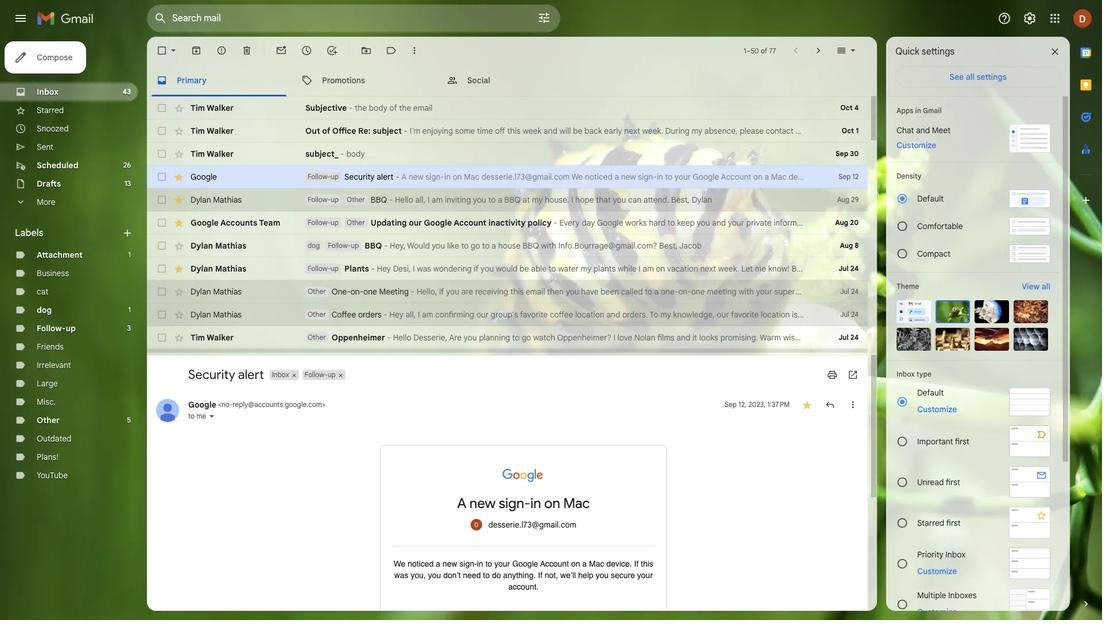 Task type: vqa. For each thing, say whether or not it's contained in the screenshot.


Task type: locate. For each thing, give the bounding box(es) containing it.
bbq - hello all, i am inviting you to a bbq at my house. i hope that you can attend. best, dylan
[[371, 195, 713, 205]]

0 vertical spatial email
[[413, 103, 433, 113]]

off
[[495, 126, 505, 136]]

with right latte
[[1033, 310, 1049, 320]]

this inside we noticed a new sign-in to your google account on a mac device. if this was you, you don't need to do anything. if not, we'll help you secure your account.
[[641, 560, 654, 569]]

to
[[650, 310, 659, 320]]

and
[[917, 125, 930, 136], [544, 126, 558, 136], [607, 310, 621, 320], [677, 333, 691, 343]]

follow-up
[[308, 195, 339, 204], [308, 218, 339, 227], [328, 241, 359, 250], [37, 323, 76, 334], [305, 370, 336, 379]]

mathias for other one-on-one meeting - hello, if you are receiving this email then you have been called to a one-on-one meeting with your supervisor. stay tuned for further details. best, dylan
[[213, 287, 242, 297]]

was up aug 29
[[839, 172, 854, 182]]

2 on- from the left
[[679, 287, 692, 297]]

gmail image
[[37, 7, 99, 30]]

0 vertical spatial me
[[755, 264, 767, 274]]

1 vertical spatial customize
[[918, 404, 957, 415]]

1 horizontal spatial anything.
[[951, 172, 984, 182]]

inbox inside labels navigation
[[37, 87, 59, 97]]

oct up sep 30
[[842, 126, 854, 135]]

subjective - the body of the email
[[306, 103, 433, 113]]

google left accounts
[[191, 218, 219, 228]]

all, down meeting
[[406, 310, 416, 320]]

oct left 4
[[841, 103, 853, 112]]

i right while
[[639, 264, 641, 274]]

we'll
[[1010, 172, 1026, 182]]

jul up tuned
[[839, 264, 849, 273]]

2 vertical spatial account
[[540, 560, 569, 569]]

oppenheimer?
[[557, 333, 612, 343]]

0 vertical spatial help
[[1028, 172, 1043, 182]]

0 vertical spatial need
[[909, 172, 928, 182]]

24 right is
[[852, 310, 859, 319]]

you, left don't
[[411, 571, 426, 580]]

all for view
[[1042, 281, 1051, 292]]

3 walker from the top
[[207, 149, 234, 159]]

apps in gmail
[[897, 106, 942, 115]]

2 vertical spatial was
[[394, 571, 409, 580]]

1 vertical spatial first
[[946, 477, 961, 487]]

sep left 30
[[836, 149, 849, 158]]

mathias
[[213, 195, 242, 205], [215, 241, 247, 251], [215, 264, 247, 274], [213, 287, 242, 297], [213, 310, 242, 320]]

more
[[37, 197, 55, 207]]

anything. inside row
[[951, 172, 984, 182]]

0 vertical spatial settings
[[922, 46, 955, 57]]

jul right stay
[[841, 287, 850, 296]]

desserie.l73@gmail.com down a new sign-in on mac
[[489, 520, 577, 530]]

other inside other one-on-one meeting - hello, if you are receiving this email then you have been called to a one-on-one meeting with your supervisor. stay tuned for further details. best, dylan
[[308, 287, 326, 296]]

1 one from the left
[[364, 287, 377, 297]]

sep inside sep 12, 2023, 1:37 pm cell
[[725, 400, 737, 409]]

confirming
[[435, 310, 475, 320]]

next
[[625, 126, 640, 136], [701, 264, 717, 274]]

0 horizontal spatial help
[[579, 571, 594, 580]]

1 walker from the top
[[207, 103, 234, 113]]

for left any
[[820, 126, 830, 136]]

help right the we'll
[[1028, 172, 1043, 182]]

oct
[[841, 103, 853, 112], [842, 126, 854, 135]]

0 horizontal spatial on-
[[351, 287, 364, 297]]

24 for tuned
[[852, 287, 859, 296]]

irrelevant
[[37, 360, 71, 370]]

1 horizontal spatial noticed
[[585, 172, 613, 182]]

1 horizontal spatial starred
[[918, 518, 945, 528]]

alert down subject
[[377, 172, 394, 182]]

new up don't
[[443, 560, 458, 569]]

subject
[[373, 126, 402, 136]]

default up comfortable
[[918, 194, 944, 204]]

starred
[[37, 105, 64, 115], [918, 518, 945, 528]]

tim for out of office re: subject
[[191, 126, 205, 136]]

starred for starred "link"
[[37, 105, 64, 115]]

0 horizontal spatial do
[[492, 571, 501, 580]]

google up account.
[[513, 560, 538, 569]]

other up follow-up 'button'
[[308, 333, 326, 342]]

12,
[[739, 400, 747, 409]]

in inside we noticed a new sign-in to your google account on a mac device. if this was you, you don't need to do anything. if not, we'll help you secure your account.
[[477, 560, 483, 569]]

1 horizontal spatial was
[[417, 264, 431, 274]]

account down inviting
[[454, 218, 487, 228]]

favorite right my
[[910, 310, 938, 320]]

is down supervisor.
[[792, 310, 798, 320]]

row up inactivity
[[147, 188, 868, 211]]

0 vertical spatial dog
[[308, 241, 320, 250]]

security
[[345, 172, 375, 182], [188, 367, 235, 382]]

customize button down chat
[[890, 138, 944, 152]]

inbox for inbox button
[[272, 370, 289, 379]]

your
[[675, 172, 691, 182], [1088, 172, 1103, 182], [756, 287, 773, 297], [495, 560, 510, 569], [638, 571, 653, 580]]

knowledge,
[[674, 310, 715, 320]]

1 horizontal spatial all
[[1042, 281, 1051, 292]]

youtube
[[37, 470, 68, 481]]

all, left inviting
[[416, 195, 426, 205]]

unread first
[[918, 477, 961, 487]]

0 horizontal spatial dog
[[37, 305, 52, 315]]

mathias for follow-up plants - hey desi, i was wondering if you would be able to water my plants while i am on vacation next week. let me know! best, dylan
[[215, 264, 247, 274]]

1 horizontal spatial not,
[[993, 172, 1008, 182]]

in
[[916, 106, 922, 115], [445, 172, 451, 182], [657, 172, 663, 182], [531, 495, 541, 512], [477, 560, 483, 569]]

new inside we noticed a new sign-in to your google account on a mac device. if this was you, you don't need to do anything. if not, we'll help you secure your account.
[[443, 560, 458, 569]]

not, inside we noticed a new sign-in to your google account on a mac device. if this was you, you don't need to do anything. if not, we'll help you secure your account.
[[545, 571, 558, 580]]

row containing google
[[147, 165, 1103, 188]]

0 vertical spatial aug
[[838, 195, 850, 204]]

0 horizontal spatial settings
[[922, 46, 955, 57]]

snoozed link
[[37, 123, 69, 134]]

1 vertical spatial oct
[[842, 126, 854, 135]]

0 horizontal spatial alert
[[238, 367, 264, 382]]

favorite up watch
[[520, 310, 548, 320]]

we'll
[[561, 571, 576, 580]]

tab list containing primary
[[147, 64, 878, 96]]

on
[[453, 172, 462, 182], [754, 172, 763, 182], [656, 264, 666, 274], [545, 495, 560, 512], [572, 560, 580, 569]]

primary tab
[[147, 64, 291, 96]]

row
[[147, 96, 868, 119], [147, 119, 898, 142], [147, 142, 868, 165], [147, 165, 1103, 188], [147, 188, 868, 211], [147, 211, 868, 234], [147, 234, 868, 257], [147, 257, 868, 280], [147, 280, 967, 303], [147, 303, 1079, 326], [147, 326, 868, 349], [147, 349, 868, 372]]

1 vertical spatial dog
[[37, 305, 52, 315]]

dylan mathias for other one-on-one meeting - hello, if you are receiving this email then you have been called to a one-on-one meeting with your supervisor. stay tuned for further details. best, dylan
[[191, 287, 242, 297]]

3 tim walker from the top
[[191, 149, 234, 159]]

cat link
[[37, 287, 48, 297]]

inbox right priority
[[946, 549, 966, 560]]

hey
[[377, 264, 391, 274], [390, 310, 404, 320]]

0 vertical spatial with
[[541, 241, 557, 251]]

24 down tuned
[[851, 333, 859, 342]]

do inside we noticed a new sign-in to your google account on a mac device. if this was you, you don't need to do anything. if not, we'll help you secure your account.
[[492, 571, 501, 580]]

1 vertical spatial alert
[[238, 367, 264, 382]]

move to image
[[361, 45, 372, 56]]

oppenheimer
[[332, 333, 385, 343]]

customize button for priority inbox
[[911, 564, 964, 578]]

1 vertical spatial customize button
[[911, 403, 964, 416]]

location
[[576, 310, 605, 320], [761, 310, 790, 320]]

2 vertical spatial of
[[322, 126, 330, 136]]

other inside other oppenheimer - hello desserie, are you planning to go watch oppenheimer? i love nolan films and it looks promising. warm wishes, tim
[[308, 333, 326, 342]]

display density element
[[897, 172, 1051, 180]]

0 vertical spatial go
[[471, 241, 480, 251]]

tim for subjective
[[191, 103, 205, 113]]

1 horizontal spatial email
[[526, 287, 545, 297]]

advanced search options image
[[533, 6, 556, 29]]

not, left we'll
[[545, 571, 558, 580]]

labels
[[15, 227, 43, 239]]

contact
[[766, 126, 794, 136]]

starred for starred first
[[918, 518, 945, 528]]

1 vertical spatial starred
[[918, 518, 945, 528]]

if
[[817, 172, 822, 182], [986, 172, 991, 182], [439, 287, 444, 297], [635, 560, 639, 569], [538, 571, 543, 580]]

desserie,
[[414, 333, 448, 343]]

1 horizontal spatial be
[[573, 126, 583, 136]]

1 vertical spatial hey
[[390, 310, 404, 320]]

one
[[364, 287, 377, 297], [692, 287, 705, 297]]

row up can
[[147, 165, 1103, 188]]

hello left desserie,
[[393, 333, 412, 343]]

body down re:
[[347, 149, 365, 159]]

2 tim walker from the top
[[191, 126, 234, 136]]

jul for favorite
[[841, 310, 850, 319]]

starred image
[[802, 399, 813, 410]]

sep left 12
[[839, 172, 851, 181]]

search mail image
[[150, 8, 171, 29]]

me right let
[[755, 264, 767, 274]]

1 vertical spatial default
[[918, 388, 944, 398]]

Starred checkbox
[[802, 399, 813, 410]]

0 vertical spatial default
[[918, 194, 944, 204]]

sep 30
[[836, 149, 859, 158]]

with down let
[[739, 287, 754, 297]]

we inside we noticed a new sign-in to your google account on a mac device. if this was you, you don't need to do anything. if not, we'll help you secure your account.
[[394, 560, 406, 569]]

location up warm at bottom right
[[761, 310, 790, 320]]

tim for subject_
[[191, 149, 205, 159]]

tuned
[[834, 287, 856, 297]]

0 horizontal spatial week.
[[643, 126, 664, 136]]

with down policy
[[541, 241, 557, 251]]

am
[[432, 195, 443, 205], [643, 264, 654, 274], [422, 310, 433, 320]]

house
[[498, 241, 521, 251]]

account up we'll
[[540, 560, 569, 569]]

1 vertical spatial help
[[579, 571, 594, 580]]

security up <
[[188, 367, 235, 382]]

latte
[[1015, 310, 1031, 320]]

apps
[[897, 106, 914, 115]]

tab list
[[1071, 37, 1103, 579], [147, 64, 878, 96]]

0 horizontal spatial we
[[394, 560, 406, 569]]

dylan mathias for other coffee orders - hey all, i am confirming our group's favorite coffee location and orders. to my knowledge, our favorite location is starbucks. is this correct? my favorite order is an iced chai latte with oatmilk.
[[191, 310, 242, 320]]

0 vertical spatial customize button
[[890, 138, 944, 152]]

2 vertical spatial customize button
[[911, 564, 964, 578]]

irrelevant link
[[37, 360, 71, 370]]

0 vertical spatial sep
[[836, 149, 849, 158]]

1 horizontal spatial you,
[[856, 172, 871, 182]]

4 dylan mathias from the top
[[191, 287, 242, 297]]

follow-up up >
[[305, 370, 336, 379]]

quick settings element
[[896, 46, 955, 67]]

1 horizontal spatial favorite
[[731, 310, 759, 320]]

1 vertical spatial hello
[[393, 333, 412, 343]]

0 horizontal spatial is
[[792, 310, 798, 320]]

None search field
[[147, 5, 561, 32]]

google up google accounts team
[[191, 172, 217, 182]]

view
[[1022, 281, 1040, 292]]

help inside we noticed a new sign-in to your google account on a mac device. if this was you, you don't need to do anything. if not, we'll help you secure your account.
[[579, 571, 594, 580]]

dylan mathias for bbq - hey, would you like to go to a house bbq with info.bourrage@gmail.com? best, jacob
[[191, 241, 247, 251]]

is left an
[[962, 310, 967, 320]]

0 horizontal spatial all
[[966, 72, 975, 82]]

0 horizontal spatial starred
[[37, 105, 64, 115]]

jul 24 down is
[[839, 333, 859, 342]]

0 vertical spatial you,
[[856, 172, 871, 182]]

anything. inside we noticed a new sign-in to your google account on a mac device. if this was you, you don't need to do anything. if not, we'll help you secure your account.
[[503, 571, 536, 580]]

1 favorite from the left
[[520, 310, 548, 320]]

5 dylan mathias from the top
[[191, 310, 242, 320]]

anything. up account.
[[503, 571, 536, 580]]

None checkbox
[[156, 102, 168, 114], [156, 125, 168, 137], [156, 148, 168, 160], [156, 194, 168, 206], [156, 217, 168, 229], [156, 240, 168, 252], [156, 286, 168, 297], [156, 102, 168, 114], [156, 125, 168, 137], [156, 148, 168, 160], [156, 194, 168, 206], [156, 217, 168, 229], [156, 240, 168, 252], [156, 286, 168, 297]]

default down type
[[918, 388, 944, 398]]

2 row from the top
[[147, 119, 898, 142]]

row containing google accounts team
[[147, 211, 868, 234]]

account inside we noticed a new sign-in to your google account on a mac device. if this was you, you don't need to do anything. if not, we'll help you secure your account.
[[540, 560, 569, 569]]

inbox button
[[270, 370, 290, 380]]

1 vertical spatial am
[[643, 264, 654, 274]]

up inside labels navigation
[[66, 323, 76, 334]]

all right see
[[966, 72, 975, 82]]

row down planning
[[147, 349, 868, 372]]

our down meeting
[[717, 310, 729, 320]]

one up orders in the left of the page
[[364, 287, 377, 297]]

my
[[692, 126, 703, 136], [532, 195, 543, 205], [581, 264, 592, 274], [661, 310, 672, 320]]

location down have
[[576, 310, 605, 320]]

density
[[897, 172, 922, 180]]

0 horizontal spatial device.
[[607, 560, 632, 569]]

team
[[259, 218, 280, 228]]

1 vertical spatial noticed
[[408, 560, 434, 569]]

9 row from the top
[[147, 280, 967, 303]]

2 vertical spatial sep
[[725, 400, 737, 409]]

customize button down priority inbox at the bottom
[[911, 564, 964, 578]]

sign- up don't
[[460, 560, 477, 569]]

1 tim walker from the top
[[191, 103, 234, 113]]

on up we'll
[[572, 560, 580, 569]]

1 dylan mathias from the top
[[191, 195, 242, 205]]

dylan mathias for follow-up plants - hey desi, i was wondering if you would be able to water my plants while i am on vacation next week. let me know! best, dylan
[[191, 264, 247, 274]]

0 horizontal spatial one
[[364, 287, 377, 297]]

sep 12, 2023, 1:37 pm
[[725, 400, 790, 409]]

new
[[409, 172, 424, 182], [621, 172, 636, 182], [470, 495, 496, 512], [443, 560, 458, 569]]

planning
[[479, 333, 510, 343]]

other down subject_ - body
[[347, 195, 365, 204]]

best, right details.
[[926, 287, 945, 297]]

26
[[123, 161, 131, 169]]

other oppenheimer - hello desserie, are you planning to go watch oppenheimer? i love nolan films and it looks promising. warm wishes, tim
[[308, 333, 825, 343]]

desserie.l73@gmail.com link
[[489, 520, 577, 530]]

settings right see
[[977, 72, 1007, 82]]

1 horizontal spatial of
[[390, 103, 397, 113]]

1 vertical spatial sep
[[839, 172, 851, 181]]

0 horizontal spatial noticed
[[408, 560, 434, 569]]

hey left 'desi,'
[[377, 264, 391, 274]]

0 vertical spatial we
[[572, 172, 583, 182]]

the up re:
[[355, 103, 367, 113]]

am down hello,
[[422, 310, 433, 320]]

theme
[[897, 282, 920, 291]]

social
[[467, 75, 490, 85]]

20
[[851, 218, 859, 227]]

mathias for bbq - hey, would you like to go to a house bbq with info.bourrage@gmail.com? best, jacob
[[215, 241, 247, 251]]

device. inside we noticed a new sign-in to your google account on a mac device. if this was you, you don't need to do anything. if not, we'll help you secure your account.
[[607, 560, 632, 569]]

need right don't
[[463, 571, 481, 580]]

sep 12
[[839, 172, 859, 181]]

0 vertical spatial next
[[625, 126, 640, 136]]

1 vertical spatial for
[[858, 287, 868, 297]]

1 vertical spatial secure
[[611, 571, 635, 580]]

starred inside labels navigation
[[37, 105, 64, 115]]

week. left during
[[643, 126, 664, 136]]

delete image
[[241, 45, 253, 56]]

aug for hello all, i am inviting you to a bbq at my house. i hope that you can attend. best, dylan
[[838, 195, 850, 204]]

on inside we noticed a new sign-in to your google account on a mac device. if this was you, you don't need to do anything. if not, we'll help you secure your account.
[[572, 560, 580, 569]]

1 horizontal spatial location
[[761, 310, 790, 320]]

wishes,
[[784, 333, 811, 343]]

more image
[[409, 45, 420, 56]]

customize button for default
[[911, 403, 964, 416]]

best, right attend.
[[672, 195, 690, 205]]

large link
[[37, 378, 58, 389]]

2 vertical spatial aug
[[840, 241, 853, 250]]

need inside row
[[909, 172, 928, 182]]

help
[[1028, 172, 1043, 182], [579, 571, 594, 580]]

and inside chat and meet customize
[[917, 125, 930, 136]]

0 horizontal spatial tab list
[[147, 64, 878, 96]]

1 horizontal spatial settings
[[977, 72, 1007, 82]]

inbox inside button
[[272, 370, 289, 379]]

30
[[851, 149, 859, 158]]

body up subject
[[369, 103, 388, 113]]

first up priority inbox at the bottom
[[947, 518, 961, 528]]

inbox up starred "link"
[[37, 87, 59, 97]]

follow-
[[308, 172, 331, 181], [308, 195, 331, 204], [308, 218, 331, 227], [328, 241, 351, 250], [308, 264, 331, 273], [37, 323, 66, 334], [305, 370, 328, 379]]

email left then
[[526, 287, 545, 297]]

2 walker from the top
[[207, 126, 234, 136]]

one-
[[661, 287, 679, 297]]

go
[[471, 241, 480, 251], [522, 333, 531, 343]]

jul 24 for tuned
[[841, 287, 859, 296]]

3 favorite from the left
[[910, 310, 938, 320]]

0 vertical spatial first
[[956, 436, 970, 447]]

i left the hope
[[572, 195, 574, 205]]

0 horizontal spatial be
[[520, 264, 529, 274]]

email up i'm
[[413, 103, 433, 113]]

1 vertical spatial me
[[197, 411, 206, 420]]

24 for favorite
[[852, 310, 859, 319]]

1 horizontal spatial device.
[[789, 172, 815, 182]]

sep for google
[[839, 172, 851, 181]]

0 horizontal spatial need
[[463, 571, 481, 580]]

1 horizontal spatial our
[[477, 310, 489, 320]]

None checkbox
[[156, 45, 168, 56], [156, 171, 168, 183], [156, 263, 168, 275], [156, 309, 168, 320], [156, 332, 168, 343], [156, 45, 168, 56], [156, 171, 168, 183], [156, 263, 168, 275], [156, 309, 168, 320], [156, 332, 168, 343]]

other down misc. at the bottom left of page
[[37, 415, 60, 426]]

be right will
[[573, 126, 583, 136]]

films
[[658, 333, 675, 343]]

alert
[[377, 172, 394, 182], [238, 367, 264, 382]]

0 horizontal spatial me
[[197, 411, 206, 420]]

Search mail text field
[[172, 13, 505, 24]]

sep for tim walker
[[836, 149, 849, 158]]

sign- down enjoying
[[426, 172, 445, 182]]

social tab
[[438, 64, 582, 96]]

inbox up reply@accounts.google.com
[[272, 370, 289, 379]]

0 horizontal spatial security
[[188, 367, 235, 382]]

up inside 'button'
[[328, 370, 336, 379]]

archive image
[[191, 45, 202, 56]]

8 row from the top
[[147, 257, 868, 280]]

of right out
[[322, 126, 330, 136]]

cat
[[37, 287, 48, 297]]

dylan mathias for bbq - hello all, i am inviting you to a bbq at my house. i hope that you can attend. best, dylan
[[191, 195, 242, 205]]

need right don't
[[909, 172, 928, 182]]

3 dylan mathias from the top
[[191, 264, 247, 274]]

priority inbox
[[918, 549, 966, 560]]

labels navigation
[[0, 37, 147, 620]]

bbq left at
[[505, 195, 521, 205]]

settings right quick
[[922, 46, 955, 57]]

jul 24 for favorite
[[841, 310, 859, 319]]

subjective
[[306, 103, 347, 113]]

new up desserie.l73@gmail.com link
[[470, 495, 496, 512]]

0 vertical spatial secure
[[1061, 172, 1086, 182]]

hello
[[395, 195, 413, 205], [393, 333, 412, 343]]

1 vertical spatial security
[[188, 367, 235, 382]]

show details image
[[208, 413, 215, 420]]

been
[[601, 287, 619, 297]]

6 row from the top
[[147, 211, 868, 234]]

1 horizontal spatial is
[[962, 310, 967, 320]]

google inside we noticed a new sign-in to your google account on a mac device. if this was you, you don't need to do anything. if not, we'll help you secure your account.
[[513, 560, 538, 569]]

1 horizontal spatial on-
[[679, 287, 692, 297]]

sep 12, 2023, 1:37 pm cell
[[725, 399, 790, 410]]

walker for out of office re: subject
[[207, 126, 234, 136]]

2 default from the top
[[918, 388, 944, 398]]

1 horizontal spatial body
[[369, 103, 388, 113]]

0 horizontal spatial location
[[576, 310, 605, 320]]

0 horizontal spatial body
[[347, 149, 365, 159]]

0 horizontal spatial of
[[322, 126, 330, 136]]

desserie.l73@gmail.com up at
[[482, 172, 570, 182]]

1 horizontal spatial go
[[522, 333, 531, 343]]

next right vacation
[[701, 264, 717, 274]]

urgent
[[847, 126, 871, 136]]

1 vertical spatial all
[[1042, 281, 1051, 292]]

2 dylan mathias from the top
[[191, 241, 247, 251]]

google image
[[503, 468, 545, 482]]

tab list right view all button
[[1071, 37, 1103, 579]]

0 vertical spatial noticed
[[585, 172, 613, 182]]

secure
[[1061, 172, 1086, 182], [611, 571, 635, 580]]

mathias for other coffee orders - hey all, i am confirming our group's favorite coffee location and orders. to my knowledge, our favorite location is starbucks. is this correct? my favorite order is an iced chai latte with oatmilk.
[[213, 310, 242, 320]]

compose button
[[5, 41, 86, 74]]

1 horizontal spatial one
[[692, 287, 705, 297]]

>
[[322, 400, 326, 409]]

2 location from the left
[[761, 310, 790, 320]]

1 vertical spatial do
[[492, 571, 501, 580]]

4 row from the top
[[147, 165, 1103, 188]]

more button
[[0, 193, 138, 211]]

tim walker for subject_
[[191, 149, 234, 159]]

aug
[[838, 195, 850, 204], [836, 218, 849, 227], [840, 241, 853, 250]]

jul 24 down aug 8
[[839, 264, 859, 273]]

1 horizontal spatial need
[[909, 172, 928, 182]]



Task type: describe. For each thing, give the bounding box(es) containing it.
customize for default
[[918, 404, 957, 415]]

1 vertical spatial desserie.l73@gmail.com
[[489, 520, 577, 530]]

first for unread first
[[946, 477, 961, 487]]

called
[[621, 287, 643, 297]]

meeting
[[379, 287, 409, 297]]

follow-up plants - hey desi, i was wondering if you would be able to water my plants while i am on vacation next week. let me know! best, dylan
[[308, 264, 833, 274]]

1 horizontal spatial secure
[[1061, 172, 1086, 182]]

best, left jacob
[[659, 241, 678, 251]]

0 vertical spatial security
[[345, 172, 375, 182]]

follow-up up plants
[[328, 241, 359, 250]]

add to tasks image
[[326, 45, 338, 56]]

labels image
[[386, 45, 397, 56]]

support image
[[998, 11, 1012, 25]]

plans!
[[37, 452, 58, 462]]

2 the from the left
[[399, 103, 411, 113]]

don't
[[888, 172, 907, 182]]

on up inviting
[[453, 172, 462, 182]]

1 vertical spatial body
[[347, 149, 365, 159]]

2 horizontal spatial our
[[717, 310, 729, 320]]

my right during
[[692, 126, 703, 136]]

i left love
[[614, 333, 616, 343]]

my right water
[[581, 264, 592, 274]]

7 row from the top
[[147, 234, 868, 257]]

follow- inside follow-up plants - hey desi, i was wondering if you would be able to water my plants while i am on vacation next week. let me know! best, dylan
[[308, 264, 331, 273]]

12 row from the top
[[147, 349, 868, 372]]

desserie.l73@gmail.com inside row
[[482, 172, 570, 182]]

follow-up down the subject_
[[308, 195, 339, 204]]

0 vertical spatial hello
[[395, 195, 413, 205]]

you left can
[[613, 195, 626, 205]]

0 vertical spatial for
[[820, 126, 830, 136]]

1 vertical spatial go
[[522, 333, 531, 343]]

correct?
[[864, 310, 895, 320]]

gmail
[[923, 106, 942, 115]]

you right if
[[481, 264, 494, 274]]

water
[[558, 264, 579, 274]]

77
[[770, 46, 777, 55]]

0 vertical spatial all,
[[416, 195, 426, 205]]

all for see
[[966, 72, 975, 82]]

follow-up right the team
[[308, 218, 339, 227]]

customize button for chat and meet
[[890, 138, 944, 152]]

google up like at the left top of page
[[424, 218, 452, 228]]

policy
[[528, 218, 552, 228]]

walker for subject_
[[207, 149, 234, 159]]

orders
[[358, 310, 382, 320]]

enjoying
[[423, 126, 453, 136]]

back
[[585, 126, 602, 136]]

please
[[740, 126, 764, 136]]

older image
[[813, 45, 825, 56]]

1 the from the left
[[355, 103, 367, 113]]

updating
[[371, 218, 407, 228]]

0 horizontal spatial with
[[541, 241, 557, 251]]

jacob
[[680, 241, 702, 251]]

follow- inside labels navigation
[[37, 323, 66, 334]]

0 vertical spatial am
[[432, 195, 443, 205]]

multiple inboxes
[[918, 590, 977, 600]]

2 one from the left
[[692, 287, 705, 297]]

best, right 'know!'
[[792, 264, 811, 274]]

0 vertical spatial device.
[[789, 172, 815, 182]]

2 horizontal spatial was
[[839, 172, 854, 182]]

while
[[618, 264, 637, 274]]

0 vertical spatial be
[[573, 126, 583, 136]]

you left are
[[446, 287, 460, 297]]

my right to at the right
[[661, 310, 672, 320]]

2 favorite from the left
[[731, 310, 759, 320]]

other coffee orders - hey all, i am confirming our group's favorite coffee location and orders. to my knowledge, our favorite location is starbucks. is this correct? my favorite order is an iced chai latte with oatmilk.
[[308, 310, 1079, 320]]

hey for hey all, i am confirming our group's favorite coffee location and orders. to my knowledge, our favorite location is starbucks. is this correct? my favorite order is an iced chai latte with oatmilk.
[[390, 310, 404, 320]]

don't
[[444, 571, 461, 580]]

13
[[125, 179, 131, 188]]

have
[[581, 287, 599, 297]]

jul for tuned
[[841, 287, 850, 296]]

snoozed
[[37, 123, 69, 134]]

will
[[560, 126, 571, 136]]

vacation
[[668, 264, 699, 274]]

do inside row
[[939, 172, 949, 182]]

promotions
[[322, 75, 365, 85]]

follow-up button
[[302, 370, 337, 380]]

report spam image
[[216, 45, 227, 56]]

2023,
[[749, 400, 766, 409]]

google down absence,
[[693, 172, 720, 182]]

compose
[[37, 52, 73, 63]]

google < no-reply@accounts.google.com >
[[188, 399, 326, 410]]

10 row from the top
[[147, 303, 1079, 326]]

snooze image
[[301, 45, 312, 56]]

it
[[693, 333, 698, 343]]

comfortable
[[918, 221, 963, 231]]

misc.
[[37, 397, 56, 407]]

then
[[547, 287, 564, 297]]

jul for best,
[[839, 264, 849, 273]]

you left don't
[[873, 172, 886, 182]]

inbox type
[[897, 370, 932, 378]]

starred first
[[918, 518, 961, 528]]

2 vertical spatial am
[[422, 310, 433, 320]]

hello,
[[417, 287, 437, 297]]

on down please
[[754, 172, 763, 182]]

theme element
[[897, 281, 920, 292]]

to me
[[188, 411, 206, 420]]

google cell
[[188, 399, 326, 410]]

0 vertical spatial week.
[[643, 126, 664, 136]]

you right we'll
[[596, 571, 609, 580]]

4
[[855, 103, 859, 112]]

inbox type element
[[897, 370, 1051, 378]]

aug 29
[[838, 195, 859, 204]]

i right 'desi,'
[[413, 264, 415, 274]]

chat and meet customize
[[897, 125, 951, 150]]

1 is from the left
[[792, 310, 798, 320]]

need inside we noticed a new sign-in to your google account on a mac device. if this was you, you don't need to do anything. if not, we'll help you secure your account.
[[463, 571, 481, 580]]

up inside follow-up plants - hey desi, i was wondering if you would be able to water my plants while i am on vacation next week. let me know! best, dylan
[[331, 264, 339, 273]]

dog inside row
[[308, 241, 320, 250]]

you right the we'll
[[1046, 172, 1059, 182]]

tab list inside a new sign-in on mac 'main content'
[[147, 64, 878, 96]]

further
[[870, 287, 896, 297]]

you left like at the left top of page
[[432, 241, 445, 251]]

chai
[[998, 310, 1013, 320]]

coffee
[[332, 310, 356, 320]]

settings inside button
[[977, 72, 1007, 82]]

on left vacation
[[656, 264, 666, 274]]

follow-up security alert - a new sign-in on mac desserie.l73@gmail.com we noticed a new sign-in to your google account on a mac device. if this was you, you don't need to do anything. if not, we'll help you secure your
[[308, 172, 1103, 182]]

1 inside row
[[856, 126, 859, 135]]

is
[[841, 310, 847, 320]]

1 vertical spatial next
[[701, 264, 717, 274]]

you right "are"
[[464, 333, 477, 343]]

first for important first
[[956, 436, 970, 447]]

and left it
[[677, 333, 691, 343]]

2 horizontal spatial of
[[761, 46, 768, 55]]

2 horizontal spatial account
[[721, 172, 752, 182]]

1 horizontal spatial me
[[755, 264, 767, 274]]

was inside we noticed a new sign-in to your google account on a mac device. if this was you, you don't need to do anything. if not, we'll help you secure your account.
[[394, 571, 409, 580]]

follow-up inside follow-up 'button'
[[305, 370, 336, 379]]

0 horizontal spatial a
[[402, 172, 407, 182]]

would
[[496, 264, 518, 274]]

oct for subjective - the body of the email
[[841, 103, 853, 112]]

view all
[[1022, 281, 1051, 292]]

oct for out of office re: subject - i'm enjoying some time off this week and will be back early next week. during my absence, please contact teddy for any urgent needs.
[[842, 126, 854, 135]]

2 vertical spatial with
[[1033, 310, 1049, 320]]

labels heading
[[15, 227, 122, 239]]

dog inside labels navigation
[[37, 305, 52, 315]]

scheduled link
[[37, 160, 78, 171]]

follow- inside 'button'
[[305, 370, 328, 379]]

promising.
[[721, 333, 759, 343]]

1 vertical spatial all,
[[406, 310, 416, 320]]

1 horizontal spatial with
[[739, 287, 754, 297]]

i down hello,
[[418, 310, 420, 320]]

1 location from the left
[[576, 310, 605, 320]]

1 default from the top
[[918, 194, 944, 204]]

promotions tab
[[292, 64, 437, 96]]

bbq - hey, would you like to go to a house bbq with info.bourrage@gmail.com? best, jacob
[[365, 241, 702, 251]]

accounts
[[220, 218, 257, 228]]

main menu image
[[14, 11, 28, 25]]

meeting
[[707, 287, 737, 297]]

0 vertical spatial body
[[369, 103, 388, 113]]

2 is from the left
[[962, 310, 967, 320]]

tim walker for out of office re: subject
[[191, 126, 234, 136]]

5 row from the top
[[147, 188, 868, 211]]

1 vertical spatial email
[[526, 287, 545, 297]]

you right then
[[566, 287, 579, 297]]

mathias for bbq - hello all, i am inviting you to a bbq at my house. i hope that you can attend. best, dylan
[[213, 195, 242, 205]]

business link
[[37, 268, 69, 279]]

aug for hey, would you like to go to a house bbq with info.bourrage@gmail.com? best, jacob
[[840, 241, 853, 250]]

1 horizontal spatial for
[[858, 287, 868, 297]]

large
[[37, 378, 58, 389]]

google up to me
[[188, 399, 216, 410]]

dog link
[[37, 305, 52, 315]]

follow- inside follow-up security alert - a new sign-in on mac desserie.l73@gmail.com we noticed a new sign-in to your google account on a mac device. if this was you, you don't need to do anything. if not, we'll help you secure your
[[308, 172, 331, 181]]

re:
[[358, 126, 371, 136]]

new down i'm
[[409, 172, 424, 182]]

jul down is
[[839, 333, 849, 342]]

0 horizontal spatial our
[[409, 218, 422, 228]]

wondering
[[433, 264, 472, 274]]

type
[[917, 370, 932, 378]]

account.
[[509, 583, 539, 592]]

first for starred first
[[947, 518, 961, 528]]

sign- up desserie.l73@gmail.com link
[[499, 495, 531, 512]]

inbox for inbox type
[[897, 370, 915, 378]]

1 on- from the left
[[351, 287, 364, 297]]

settings image
[[1023, 11, 1037, 25]]

0 horizontal spatial email
[[413, 103, 433, 113]]

my right at
[[532, 195, 543, 205]]

customize inside chat and meet customize
[[897, 140, 937, 150]]

1:37 pm
[[768, 400, 790, 409]]

plans! link
[[37, 452, 58, 462]]

4 walker from the top
[[207, 333, 234, 343]]

a new sign-in on mac main content
[[147, 37, 1103, 620]]

on up desserie.l73@gmail.com link
[[545, 495, 560, 512]]

sign- inside we noticed a new sign-in to your google account on a mac device. if this was you, you don't need to do anything. if not, we'll help you secure your account.
[[460, 560, 477, 569]]

noticed inside we noticed a new sign-in to your google account on a mac device. if this was you, you don't need to do anything. if not, we'll help you secure your account.
[[408, 560, 434, 569]]

1 vertical spatial a
[[457, 495, 467, 512]]

43
[[123, 87, 131, 96]]

jul 24 for best,
[[839, 264, 859, 273]]

you left don't
[[428, 571, 441, 580]]

other left updating
[[347, 218, 365, 227]]

that
[[596, 195, 611, 205]]

1 vertical spatial be
[[520, 264, 529, 274]]

my
[[897, 310, 908, 320]]

and left orders.
[[607, 310, 621, 320]]

chat
[[897, 125, 915, 136]]

tim walker for subjective
[[191, 103, 234, 113]]

1 horizontal spatial alert
[[377, 172, 394, 182]]

bbq up updating
[[371, 195, 387, 205]]

drafts link
[[37, 179, 61, 189]]

toggle split pane mode image
[[836, 45, 848, 56]]

no-
[[222, 400, 233, 409]]

up inside follow-up security alert - a new sign-in on mac desserie.l73@gmail.com we noticed a new sign-in to your google account on a mac device. if this was you, you don't need to do anything. if not, we'll help you secure your
[[331, 172, 339, 181]]

walker for subjective
[[207, 103, 234, 113]]

and left will
[[544, 126, 558, 136]]

bbq left the hey,
[[365, 241, 382, 251]]

drafts
[[37, 179, 61, 189]]

inbox for inbox "link"
[[37, 87, 59, 97]]

other one-on-one meeting - hello, if you are receiving this email then you have been called to a one-on-one meeting with your supervisor. stay tuned for further details. best, dylan
[[308, 287, 967, 297]]

1 vertical spatial aug
[[836, 218, 849, 227]]

you, inside we noticed a new sign-in to your google account on a mac device. if this was you, you don't need to do anything. if not, we'll help you secure your account.
[[411, 571, 426, 580]]

important first
[[918, 436, 970, 447]]

mac inside we noticed a new sign-in to your google account on a mac device. if this was you, you don't need to do anything. if not, we'll help you secure your account.
[[589, 560, 605, 569]]

if
[[474, 264, 479, 274]]

needs.
[[873, 126, 898, 136]]

1 horizontal spatial we
[[572, 172, 583, 182]]

would
[[407, 241, 430, 251]]

orders.
[[623, 310, 648, 320]]

1 row from the top
[[147, 96, 868, 119]]

customize for priority inbox
[[918, 566, 957, 576]]

hey for hey desi, i was wondering if you would be able to water my plants while i am on vacation next week. let me know! best, dylan
[[377, 264, 391, 274]]

new up can
[[621, 172, 636, 182]]

1 horizontal spatial tab list
[[1071, 37, 1103, 579]]

11 row from the top
[[147, 326, 868, 349]]

i left inviting
[[428, 195, 430, 205]]

see all settings button
[[896, 67, 1061, 87]]

24 for best,
[[851, 264, 859, 273]]

1 horizontal spatial week.
[[719, 264, 740, 274]]

other inside other coffee orders - hey all, i am confirming our group's favorite coffee location and orders. to my knowledge, our favorite location is starbucks. is this correct? my favorite order is an iced chai latte with oatmilk.
[[308, 310, 326, 319]]

love
[[618, 333, 633, 343]]

desi,
[[393, 264, 411, 274]]

secure inside we noticed a new sign-in to your google account on a mac device. if this was you, you don't need to do anything. if not, we'll help you secure your account.
[[611, 571, 635, 580]]

we noticed a new sign-in to your google account on a mac device. if this was you, you don't need to do anything. if not, we'll help you secure your account.
[[394, 560, 654, 592]]

week
[[523, 126, 542, 136]]

hey,
[[390, 241, 406, 251]]

other inside labels navigation
[[37, 415, 60, 426]]

bbq right house
[[523, 241, 539, 251]]

you right inviting
[[473, 195, 486, 205]]

3 row from the top
[[147, 142, 868, 165]]

0 horizontal spatial next
[[625, 126, 640, 136]]

0 horizontal spatial account
[[454, 218, 487, 228]]

4 tim walker from the top
[[191, 333, 234, 343]]

follow-up inside labels navigation
[[37, 323, 76, 334]]

iced
[[980, 310, 996, 320]]

follow-up link
[[37, 323, 76, 334]]

sign- up attend.
[[638, 172, 657, 182]]



